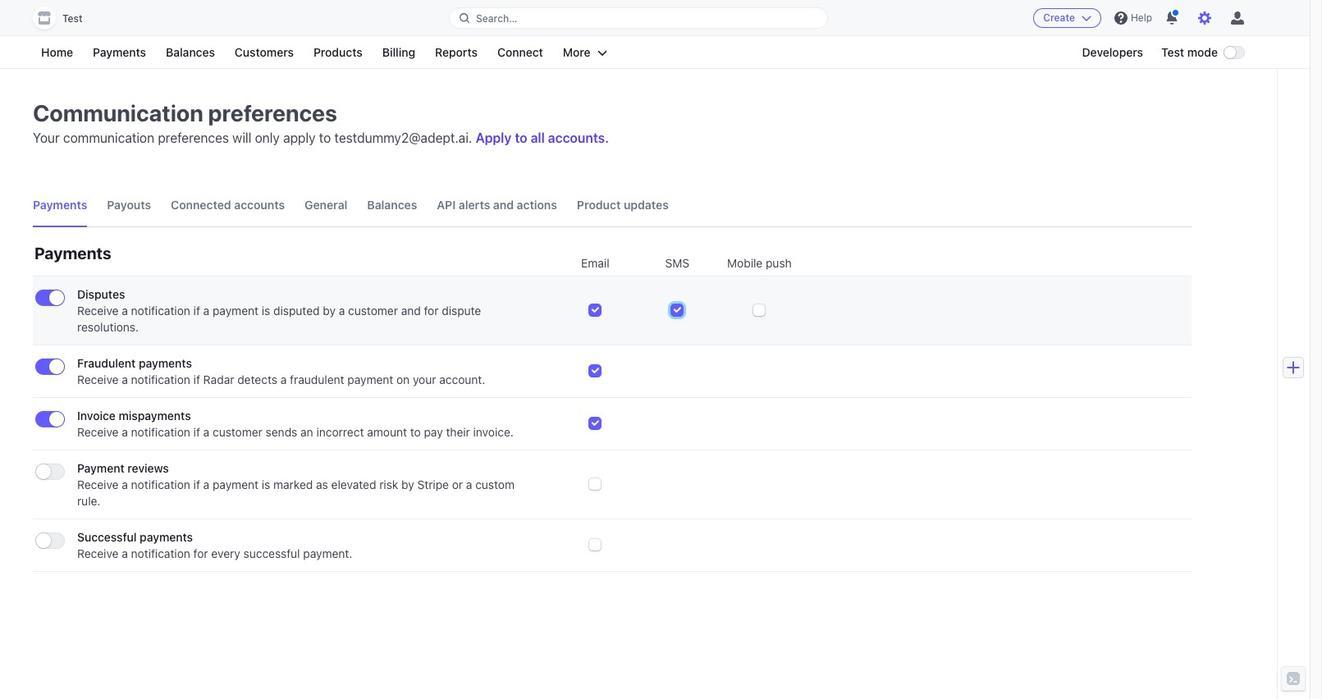 Task type: vqa. For each thing, say whether or not it's contained in the screenshot.
Help icon
no



Task type: locate. For each thing, give the bounding box(es) containing it.
payments inside the "successful payments receive a notification for every successful payment."
[[140, 530, 193, 544]]

balances
[[166, 45, 215, 59], [367, 198, 417, 212]]

1 horizontal spatial test
[[1162, 45, 1185, 59]]

payment left the disputed
[[213, 304, 259, 318]]

rule.
[[77, 494, 101, 508]]

0 horizontal spatial and
[[401, 304, 421, 318]]

receive for payment
[[77, 478, 119, 492]]

1 vertical spatial is
[[262, 478, 270, 492]]

test button
[[33, 7, 99, 30]]

receive down disputes
[[77, 304, 119, 318]]

1 if from the top
[[193, 304, 200, 318]]

a down reviews
[[122, 478, 128, 492]]

to right apply at left top
[[319, 131, 331, 145]]

2 notification from the top
[[131, 373, 190, 387]]

0 vertical spatial is
[[262, 304, 270, 318]]

connect
[[497, 45, 543, 59]]

1 horizontal spatial and
[[493, 198, 514, 212]]

1 vertical spatial payments
[[33, 198, 87, 212]]

2 is from the top
[[262, 478, 270, 492]]

payments for fraudulent payments
[[139, 356, 192, 370]]

and right alerts
[[493, 198, 514, 212]]

payments link
[[85, 43, 154, 62]]

payments
[[139, 356, 192, 370], [140, 530, 193, 544]]

create button
[[1034, 8, 1102, 28]]

test up home
[[62, 12, 83, 25]]

1 is from the top
[[262, 304, 270, 318]]

a
[[122, 304, 128, 318], [203, 304, 210, 318], [339, 304, 345, 318], [122, 373, 128, 387], [281, 373, 287, 387], [122, 425, 128, 439], [203, 425, 210, 439], [122, 478, 128, 492], [203, 478, 210, 492], [466, 478, 472, 492], [122, 547, 128, 561]]

preferences up only
[[208, 99, 337, 126]]

testdummy2@adept.ai.
[[335, 131, 472, 145]]

products
[[314, 45, 363, 59]]

notification inside disputes receive a notification if a payment is disputed by a customer and for dispute resolutions.
[[131, 304, 190, 318]]

tab list
[[33, 184, 1192, 227]]

if inside fraudulent payments receive a notification if radar detects a fraudulent payment on your account.
[[193, 373, 200, 387]]

fraudulent
[[77, 356, 136, 370]]

invoice
[[77, 409, 116, 423]]

receive for fraudulent
[[77, 373, 119, 387]]

1 vertical spatial test
[[1162, 45, 1185, 59]]

reviews
[[128, 461, 169, 475]]

to left all
[[515, 131, 528, 145]]

by right risk
[[402, 478, 414, 492]]

connected
[[171, 198, 231, 212]]

successful
[[77, 530, 137, 544]]

receive inside invoice mispayments receive a notification if a customer sends an incorrect amount to pay their invoice.
[[77, 425, 119, 439]]

and inside 'tab list'
[[493, 198, 514, 212]]

receive down invoice
[[77, 425, 119, 439]]

on
[[397, 373, 410, 387]]

0 horizontal spatial by
[[323, 304, 336, 318]]

0 vertical spatial and
[[493, 198, 514, 212]]

is left marked
[[262, 478, 270, 492]]

incorrect
[[316, 425, 364, 439]]

notification down successful
[[131, 547, 190, 561]]

customers link
[[227, 43, 302, 62]]

payments up disputes
[[34, 244, 111, 263]]

2 vertical spatial payment
[[213, 478, 259, 492]]

5 notification from the top
[[131, 547, 190, 561]]

1 vertical spatial by
[[402, 478, 414, 492]]

notification up mispayments
[[131, 373, 190, 387]]

is inside payment reviews receive a notification if a payment is marked as elevated risk by stripe or a custom rule.
[[262, 478, 270, 492]]

receive down fraudulent
[[77, 373, 119, 387]]

payment inside payment reviews receive a notification if a payment is marked as elevated risk by stripe or a custom rule.
[[213, 478, 259, 492]]

1 horizontal spatial to
[[410, 425, 421, 439]]

more
[[563, 45, 591, 59]]

notification inside fraudulent payments receive a notification if radar detects a fraudulent payment on your account.
[[131, 373, 190, 387]]

1 vertical spatial payment
[[348, 373, 393, 387]]

0 vertical spatial payments
[[93, 45, 146, 59]]

Search… search field
[[450, 8, 828, 28]]

payment left marked
[[213, 478, 259, 492]]

customer left "sends"
[[213, 425, 263, 439]]

1 vertical spatial payments
[[140, 530, 193, 544]]

receive inside disputes receive a notification if a payment is disputed by a customer and for dispute resolutions.
[[77, 304, 119, 318]]

0 horizontal spatial customer
[[213, 425, 263, 439]]

balances right payments "link"
[[166, 45, 215, 59]]

3 notification from the top
[[131, 425, 190, 439]]

marked
[[273, 478, 313, 492]]

notification up resolutions.
[[131, 304, 190, 318]]

to inside invoice mispayments receive a notification if a customer sends an incorrect amount to pay their invoice.
[[410, 425, 421, 439]]

mobile push
[[727, 256, 792, 270]]

0 horizontal spatial for
[[193, 547, 208, 561]]

payment inside disputes receive a notification if a payment is disputed by a customer and for dispute resolutions.
[[213, 304, 259, 318]]

receive inside payment reviews receive a notification if a payment is marked as elevated risk by stripe or a custom rule.
[[77, 478, 119, 492]]

1 horizontal spatial by
[[402, 478, 414, 492]]

by right the disputed
[[323, 304, 336, 318]]

receive inside the "successful payments receive a notification for every successful payment."
[[77, 547, 119, 561]]

payments inside "link"
[[93, 45, 146, 59]]

search…
[[476, 12, 518, 24]]

receive down payment
[[77, 478, 119, 492]]

0 vertical spatial customer
[[348, 304, 398, 318]]

test left mode
[[1162, 45, 1185, 59]]

payments right successful
[[140, 530, 193, 544]]

0 vertical spatial balances
[[166, 45, 215, 59]]

notification down reviews
[[131, 478, 190, 492]]

2 receive from the top
[[77, 373, 119, 387]]

1 receive from the top
[[77, 304, 119, 318]]

successful payments receive a notification for every successful payment.
[[77, 530, 352, 561]]

4 receive from the top
[[77, 478, 119, 492]]

api alerts and actions
[[437, 198, 557, 212]]

0 vertical spatial preferences
[[208, 99, 337, 126]]

receive inside fraudulent payments receive a notification if radar detects a fraudulent payment on your account.
[[77, 373, 119, 387]]

0 vertical spatial payments
[[139, 356, 192, 370]]

preferences
[[208, 99, 337, 126], [158, 131, 229, 145]]

product updates
[[577, 198, 669, 212]]

radar
[[203, 373, 234, 387]]

if inside payment reviews receive a notification if a payment is marked as elevated risk by stripe or a custom rule.
[[193, 478, 200, 492]]

preferences left will
[[158, 131, 229, 145]]

notification inside the "successful payments receive a notification for every successful payment."
[[131, 547, 190, 561]]

api
[[437, 198, 456, 212]]

1 horizontal spatial for
[[424, 304, 439, 318]]

3 receive from the top
[[77, 425, 119, 439]]

create
[[1044, 11, 1075, 24]]

5 receive from the top
[[77, 547, 119, 561]]

mode
[[1188, 45, 1218, 59]]

3 if from the top
[[193, 425, 200, 439]]

notification inside payment reviews receive a notification if a payment is marked as elevated risk by stripe or a custom rule.
[[131, 478, 190, 492]]

notification for invoice mispayments
[[131, 425, 190, 439]]

amount
[[367, 425, 407, 439]]

notification
[[131, 304, 190, 318], [131, 373, 190, 387], [131, 425, 190, 439], [131, 478, 190, 492], [131, 547, 190, 561]]

a inside the "successful payments receive a notification for every successful payment."
[[122, 547, 128, 561]]

general
[[305, 198, 348, 212]]

connected accounts
[[171, 198, 285, 212]]

to
[[319, 131, 331, 145], [515, 131, 528, 145], [410, 425, 421, 439]]

payments down your
[[33, 198, 87, 212]]

2 if from the top
[[193, 373, 200, 387]]

1 notification from the top
[[131, 304, 190, 318]]

resolutions.
[[77, 320, 139, 334]]

fraudulent
[[290, 373, 344, 387]]

for inside disputes receive a notification if a payment is disputed by a customer and for dispute resolutions.
[[424, 304, 439, 318]]

notification inside invoice mispayments receive a notification if a customer sends an incorrect amount to pay their invoice.
[[131, 425, 190, 439]]

1 horizontal spatial balances
[[367, 198, 417, 212]]

if for reviews
[[193, 478, 200, 492]]

for left dispute
[[424, 304, 439, 318]]

0 vertical spatial for
[[424, 304, 439, 318]]

payments inside fraudulent payments receive a notification if radar detects a fraudulent payment on your account.
[[139, 356, 192, 370]]

4 if from the top
[[193, 478, 200, 492]]

apply
[[476, 131, 512, 145]]

and left dispute
[[401, 304, 421, 318]]

to left the pay
[[410, 425, 421, 439]]

test inside button
[[62, 12, 83, 25]]

all
[[531, 131, 545, 145]]

if for payments
[[193, 373, 200, 387]]

developers link
[[1074, 43, 1152, 62]]

payment left on
[[348, 373, 393, 387]]

0 vertical spatial by
[[323, 304, 336, 318]]

a down successful
[[122, 547, 128, 561]]

Search… text field
[[450, 8, 828, 28]]

4 notification from the top
[[131, 478, 190, 492]]

for left every
[[193, 547, 208, 561]]

receive down successful
[[77, 547, 119, 561]]

email
[[581, 256, 610, 270]]

and
[[493, 198, 514, 212], [401, 304, 421, 318]]

payment
[[213, 304, 259, 318], [348, 373, 393, 387], [213, 478, 259, 492]]

a right or
[[466, 478, 472, 492]]

1 vertical spatial customer
[[213, 425, 263, 439]]

0 vertical spatial test
[[62, 12, 83, 25]]

payments for communication preferences
[[33, 198, 87, 212]]

home link
[[33, 43, 81, 62]]

2 vertical spatial payments
[[34, 244, 111, 263]]

by
[[323, 304, 336, 318], [402, 478, 414, 492]]

if
[[193, 304, 200, 318], [193, 373, 200, 387], [193, 425, 200, 439], [193, 478, 200, 492]]

balances left api
[[367, 198, 417, 212]]

1 horizontal spatial customer
[[348, 304, 398, 318]]

is
[[262, 304, 270, 318], [262, 478, 270, 492]]

notification down mispayments
[[131, 425, 190, 439]]

payments up mispayments
[[139, 356, 192, 370]]

0 vertical spatial payment
[[213, 304, 259, 318]]

receive
[[77, 304, 119, 318], [77, 373, 119, 387], [77, 425, 119, 439], [77, 478, 119, 492], [77, 547, 119, 561]]

0 horizontal spatial test
[[62, 12, 83, 25]]

for
[[424, 304, 439, 318], [193, 547, 208, 561]]

payments
[[93, 45, 146, 59], [33, 198, 87, 212], [34, 244, 111, 263]]

test
[[62, 12, 83, 25], [1162, 45, 1185, 59]]

if inside invoice mispayments receive a notification if a customer sends an incorrect amount to pay their invoice.
[[193, 425, 200, 439]]

alerts
[[459, 198, 490, 212]]

1 vertical spatial for
[[193, 547, 208, 561]]

connect link
[[489, 43, 552, 62]]

customer up on
[[348, 304, 398, 318]]

is left the disputed
[[262, 304, 270, 318]]

payments up communication
[[93, 45, 146, 59]]

payment.
[[303, 547, 352, 561]]

mispayments
[[119, 409, 191, 423]]

customer inside invoice mispayments receive a notification if a customer sends an incorrect amount to pay their invoice.
[[213, 425, 263, 439]]

customer inside disputes receive a notification if a payment is disputed by a customer and for dispute resolutions.
[[348, 304, 398, 318]]

1 vertical spatial and
[[401, 304, 421, 318]]



Task type: describe. For each thing, give the bounding box(es) containing it.
a up radar
[[203, 304, 210, 318]]

sends
[[266, 425, 297, 439]]

help
[[1131, 11, 1153, 24]]

disputes receive a notification if a payment is disputed by a customer and for dispute resolutions.
[[77, 287, 481, 334]]

communication preferences your communication preferences will only apply to testdummy2@adept.ai. apply to all accounts.
[[33, 99, 609, 145]]

test mode
[[1162, 45, 1218, 59]]

reports link
[[427, 43, 486, 62]]

elevated
[[331, 478, 376, 492]]

custom
[[475, 478, 515, 492]]

0 horizontal spatial to
[[319, 131, 331, 145]]

an
[[301, 425, 313, 439]]

1 vertical spatial balances
[[367, 198, 417, 212]]

every
[[211, 547, 240, 561]]

a down radar
[[203, 425, 210, 439]]

receive for successful
[[77, 547, 119, 561]]

customers
[[235, 45, 294, 59]]

apply
[[283, 131, 316, 145]]

your
[[413, 373, 436, 387]]

sms
[[665, 256, 690, 270]]

risk
[[379, 478, 398, 492]]

more button
[[555, 43, 615, 62]]

2 horizontal spatial to
[[515, 131, 528, 145]]

account.
[[439, 373, 485, 387]]

reports
[[435, 45, 478, 59]]

receive for invoice
[[77, 425, 119, 439]]

payment
[[77, 461, 125, 475]]

apply to all accounts. button
[[476, 131, 609, 145]]

disputes
[[77, 287, 125, 301]]

communication
[[63, 131, 154, 145]]

as
[[316, 478, 328, 492]]

a up resolutions.
[[122, 304, 128, 318]]

by inside payment reviews receive a notification if a payment is marked as elevated risk by stripe or a custom rule.
[[402, 478, 414, 492]]

notification for successful payments
[[131, 547, 190, 561]]

dispute
[[442, 304, 481, 318]]

push
[[766, 256, 792, 270]]

actions
[[517, 198, 557, 212]]

your
[[33, 131, 60, 145]]

detects
[[237, 373, 278, 387]]

0 horizontal spatial balances
[[166, 45, 215, 59]]

payment reviews receive a notification if a payment is marked as elevated risk by stripe or a custom rule.
[[77, 461, 515, 508]]

stripe
[[417, 478, 449, 492]]

invoice.
[[473, 425, 514, 439]]

payments for payments
[[34, 244, 111, 263]]

1 vertical spatial preferences
[[158, 131, 229, 145]]

accounts
[[234, 198, 285, 212]]

if for mispayments
[[193, 425, 200, 439]]

fraudulent payments receive a notification if radar detects a fraudulent payment on your account.
[[77, 356, 485, 387]]

tab list containing payments
[[33, 184, 1192, 227]]

a right the detects
[[281, 373, 287, 387]]

billing link
[[374, 43, 424, 62]]

disputed
[[273, 304, 320, 318]]

their
[[446, 425, 470, 439]]

updates
[[624, 198, 669, 212]]

notification for fraudulent payments
[[131, 373, 190, 387]]

payouts
[[107, 198, 151, 212]]

help button
[[1108, 5, 1159, 31]]

and inside disputes receive a notification if a payment is disputed by a customer and for dispute resolutions.
[[401, 304, 421, 318]]

developers
[[1082, 45, 1144, 59]]

a down fraudulent
[[122, 373, 128, 387]]

notification for payment reviews
[[131, 478, 190, 492]]

successful
[[243, 547, 300, 561]]

mobile
[[727, 256, 763, 270]]

by inside disputes receive a notification if a payment is disputed by a customer and for dispute resolutions.
[[323, 304, 336, 318]]

will
[[232, 131, 252, 145]]

is inside disputes receive a notification if a payment is disputed by a customer and for dispute resolutions.
[[262, 304, 270, 318]]

home
[[41, 45, 73, 59]]

a down mispayments
[[122, 425, 128, 439]]

for inside the "successful payments receive a notification for every successful payment."
[[193, 547, 208, 561]]

test for test mode
[[1162, 45, 1185, 59]]

products link
[[305, 43, 371, 62]]

a right the disputed
[[339, 304, 345, 318]]

invoice mispayments receive a notification if a customer sends an incorrect amount to pay their invoice.
[[77, 409, 514, 439]]

accounts.
[[548, 131, 609, 145]]

billing
[[382, 45, 415, 59]]

or
[[452, 478, 463, 492]]

if inside disputes receive a notification if a payment is disputed by a customer and for dispute resolutions.
[[193, 304, 200, 318]]

balances link
[[158, 43, 223, 62]]

a up the "successful payments receive a notification for every successful payment."
[[203, 478, 210, 492]]

test for test
[[62, 12, 83, 25]]

pay
[[424, 425, 443, 439]]

payment inside fraudulent payments receive a notification if radar detects a fraudulent payment on your account.
[[348, 373, 393, 387]]

payments for successful payments
[[140, 530, 193, 544]]

only
[[255, 131, 280, 145]]

product
[[577, 198, 621, 212]]

communication
[[33, 99, 203, 126]]



